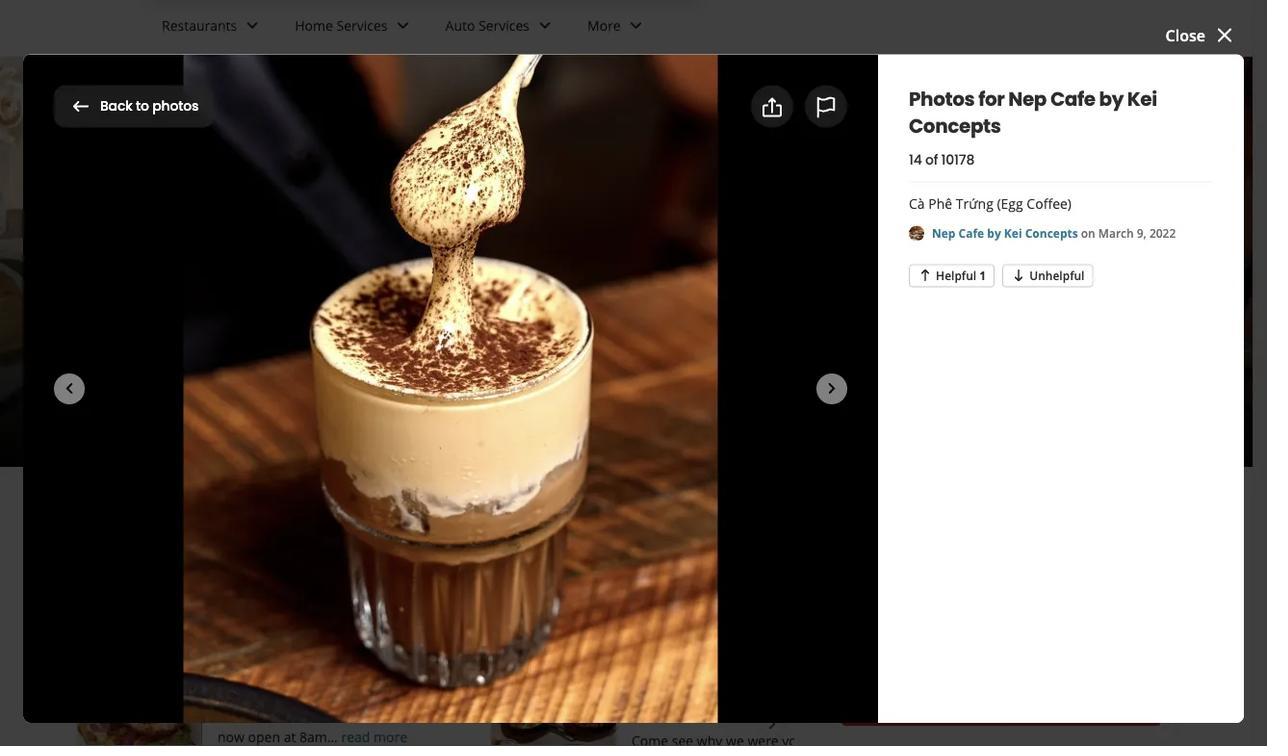 Task type: vqa. For each thing, say whether or not it's contained in the screenshot.
Planning
no



Task type: locate. For each thing, give the bounding box(es) containing it.
follow button
[[627, 506, 738, 548]]

menu
[[659, 160, 701, 180]]

march
[[1099, 225, 1134, 241]]

0 horizontal spatial photos
[[54, 87, 147, 125]]

brunch up nep at bottom
[[631, 678, 688, 699]]

see
[[628, 408, 648, 424]]

food
[[177, 160, 213, 180], [900, 522, 947, 549]]

nep
[[631, 701, 660, 722]]

previous image
[[88, 713, 109, 736]]

at right true
[[843, 678, 859, 699]]

2 services from the left
[[479, 16, 530, 34]]

1 vertical spatial at
[[283, 728, 296, 746]]

,
[[488, 371, 492, 392], [538, 371, 542, 392]]

1 horizontal spatial to
[[286, 709, 299, 727]]

1 horizontal spatial at
[[843, 678, 859, 699]]

close
[[1166, 25, 1206, 45]]

1 vertical spatial food
[[900, 522, 947, 549]]

add
[[783, 96, 814, 117], [299, 516, 330, 538]]

by
[[1100, 85, 1124, 112], [323, 87, 358, 125], [988, 225, 1002, 241], [412, 257, 472, 322]]

services left 24 chevron down v2 icon
[[337, 16, 388, 34]]

concepts down coffee)
[[1026, 225, 1079, 241]]

brunch
[[432, 371, 488, 392], [631, 678, 688, 699]]

breakfast & brunch , cafes , vietnamese
[[338, 371, 637, 392]]

ago
[[581, 406, 608, 426]]

more
[[588, 16, 621, 34], [217, 709, 251, 727]]

cafes link
[[496, 371, 538, 392]]

tab list
[[54, 159, 757, 197]]

true
[[805, 678, 840, 699]]

home services link
[[280, 0, 430, 56]]

1 horizontal spatial photos for nep cafe by kei concepts
[[909, 85, 1158, 139]]

order
[[842, 522, 897, 549]]

open inside the more time to brunch with us as we're now open at 8am…
[[248, 728, 280, 746]]

0 vertical spatial add
[[783, 96, 814, 117]]

0 horizontal spatial brunch
[[432, 371, 488, 392]]

brunch right &
[[432, 371, 488, 392]]

1 vertical spatial more
[[217, 709, 251, 727]]

to inside button
[[136, 97, 149, 116]]

24 chevron down v2 image
[[241, 14, 264, 37], [534, 14, 557, 37], [625, 14, 648, 37]]

to right back
[[136, 97, 149, 116]]

1 horizontal spatial add
[[783, 96, 814, 117]]

a
[[165, 516, 176, 538]]

unhelpful button
[[1003, 264, 1094, 287]]

1 horizontal spatial brunch
[[631, 678, 688, 699]]

24 save outline v2 image
[[535, 515, 558, 539]]

services
[[337, 16, 388, 34], [479, 16, 530, 34]]

trứng
[[956, 195, 994, 213]]

1 horizontal spatial for
[[979, 85, 1005, 112]]

more time to brunch with us as we're now open at 8am…
[[217, 709, 451, 746]]

3
[[518, 406, 527, 426]]

late
[[307, 678, 337, 699]]

updated
[[451, 406, 514, 426]]

see hours link
[[620, 406, 692, 429]]

1 services from the left
[[337, 16, 388, 34]]

services right auto
[[479, 16, 530, 34]]

0 vertical spatial at
[[843, 678, 859, 699]]

1 horizontal spatial ,
[[538, 371, 542, 392]]

1 vertical spatial add
[[299, 516, 330, 538]]

services for home services
[[337, 16, 388, 34]]

0 horizontal spatial at
[[283, 728, 296, 746]]

0 vertical spatial more
[[588, 16, 621, 34]]

add for add photo
[[299, 516, 330, 538]]

&
[[417, 371, 428, 392]]

0 horizontal spatial ,
[[488, 371, 492, 392]]

24 close v2 image
[[1214, 24, 1237, 47]]

0 vertical spatial food
[[177, 160, 213, 180]]

24 chevron down v2 image for auto services
[[534, 14, 557, 37]]

24 add v2 image
[[644, 515, 667, 539]]

2 24 chevron down v2 image from the left
[[534, 14, 557, 37]]

0 horizontal spatial for
[[152, 87, 190, 125]]

, up weeks
[[538, 371, 542, 392]]

home
[[295, 16, 333, 34]]

2 , from the left
[[538, 371, 542, 392]]

no
[[842, 642, 861, 660]]

photos
[[909, 85, 975, 112], [54, 87, 147, 125]]

0 horizontal spatial services
[[337, 16, 388, 34]]

edit button
[[649, 373, 687, 396]]

open down "time" at left
[[248, 728, 280, 746]]

for for (7590)
[[152, 87, 190, 125]]

add right 24 camera v2 icon
[[299, 516, 330, 538]]

0 horizontal spatial food
[[177, 160, 213, 180]]

photos inside button
[[152, 97, 199, 116]]

home services
[[295, 16, 388, 34]]

more inside the more time to brunch with us as we're now open at 8am…
[[217, 709, 251, 727]]

business
[[256, 611, 342, 638]]

to right "time" at left
[[286, 709, 299, 727]]

review
[[179, 516, 229, 538]]

more inside business categories element
[[588, 16, 621, 34]]

food (7590)
[[177, 160, 262, 180]]

1
[[980, 267, 987, 283]]

0 vertical spatial to
[[136, 97, 149, 116]]

food right order
[[900, 522, 947, 549]]

cà
[[909, 195, 925, 213]]

photos right back
[[152, 97, 199, 116]]

0 horizontal spatial photos
[[152, 97, 199, 116]]

share button
[[403, 506, 511, 548]]

2 horizontal spatial 24 chevron down v2 image
[[625, 14, 648, 37]]

24 chevron down v2 image inside auto services link
[[534, 14, 557, 37]]

24 chevron down v2 image inside more link
[[625, 14, 648, 37]]

24 share v2 image
[[761, 96, 784, 119]]

more for more
[[588, 16, 621, 34]]

1 vertical spatial to
[[286, 709, 299, 727]]

updates from this business element
[[45, 579, 889, 747]]

1 horizontal spatial services
[[479, 16, 530, 34]]

2022
[[1150, 225, 1177, 241]]

(137)
[[705, 160, 742, 180]]

16 nothelpful v2 image
[[1012, 268, 1027, 283]]

add left the 24 flag v2 image
[[783, 96, 814, 117]]

24 camera v2 image
[[268, 515, 291, 539]]

tab list containing food (7590)
[[54, 159, 757, 197]]

1 24 chevron down v2 image from the left
[[241, 14, 264, 37]]

business categories element
[[146, 0, 1215, 56]]

14 of 10178
[[909, 151, 975, 170]]

order food
[[842, 522, 947, 549]]

photo of nep cafe by kei concepts - fountain valley, ca, us. ube colada image
[[610, 57, 938, 467]]

1 horizontal spatial more
[[588, 16, 621, 34]]

us
[[381, 709, 396, 727]]

add inside add photo link
[[299, 516, 330, 538]]

photos for nep cafe by kei concepts up drink at the top left of page
[[54, 87, 541, 125]]

0 horizontal spatial add
[[299, 516, 330, 538]]

24 flag v2 image
[[815, 96, 838, 119]]

photos for nep cafe by kei concepts up the 10178
[[909, 85, 1158, 139]]

save
[[566, 516, 603, 538]]

3:00
[[309, 406, 340, 426]]

dreams
[[691, 678, 752, 699]]

at left 8am…
[[283, 728, 296, 746]]

1 horizontal spatial food
[[900, 522, 947, 549]]

photos right 24 share v2 image
[[818, 96, 871, 117]]

from
[[160, 611, 210, 638]]

0 horizontal spatial to
[[136, 97, 149, 116]]

1 horizontal spatial photos
[[818, 96, 871, 117]]

unhelpful
[[1030, 267, 1085, 283]]

9,
[[1137, 225, 1147, 241]]

(2,597 reviews) link
[[396, 329, 506, 350]]

, left cafes
[[488, 371, 492, 392]]

add inside add photos link
[[783, 96, 814, 117]]

1 horizontal spatial 24 chevron down v2 image
[[534, 14, 557, 37]]

4.4
[[370, 329, 392, 350]]

14
[[909, 151, 922, 170]]

1 vertical spatial brunch
[[631, 678, 688, 699]]

inside (153)
[[543, 160, 628, 180]]

24 chevron down v2 image for restaurants
[[241, 14, 264, 37]]

photo of nep cafe by kei concepts - fountain valley, ca, us. avocado marble milk image
[[336, 57, 610, 467]]

photo of nep cafe by kei concepts - fountain valley, ca, us. bánh mì patê image
[[0, 57, 63, 467]]

Search photos text field
[[899, 87, 1214, 126]]

brunch inside brunch dreams come true at nep cafe!
[[631, 678, 688, 699]]

we're
[[417, 709, 451, 727]]

8am…
[[299, 728, 338, 746]]

brunch dreams come true at nep cafe!
[[631, 678, 859, 722]]

1 vertical spatial open
[[248, 728, 280, 746]]

0 horizontal spatial 24 chevron down v2 image
[[241, 14, 264, 37]]

3 24 chevron down v2 image from the left
[[625, 14, 648, 37]]

drink (1505)
[[293, 160, 383, 180]]

1 horizontal spatial photos
[[909, 85, 975, 112]]

outside (155)
[[414, 160, 512, 180]]

food left "(7590)" on the top left of page
[[177, 160, 213, 180]]

takeout tab panel
[[842, 611, 1025, 618]]

0 horizontal spatial photos for nep cafe by kei concepts
[[54, 87, 541, 125]]

24 chevron down v2 image inside the restaurants link
[[241, 14, 264, 37]]

0 horizontal spatial more
[[217, 709, 251, 727]]

open up "time" at left
[[265, 678, 304, 699]]

for
[[979, 85, 1005, 112], [152, 87, 190, 125]]

concepts
[[411, 87, 541, 125], [909, 112, 1001, 139], [1026, 225, 1079, 241], [564, 257, 789, 322]]



Task type: describe. For each thing, give the bounding box(es) containing it.
more
[[373, 728, 407, 746]]

drink
[[293, 160, 334, 180]]

share
[[450, 516, 494, 538]]

(egg
[[997, 195, 1024, 213]]

photos for nep cafe by kei concepts for food (7590)
[[54, 87, 541, 125]]

updates
[[76, 611, 156, 638]]

services for auto services
[[479, 16, 530, 34]]

10178
[[942, 151, 975, 170]]

info alert
[[379, 405, 608, 428]]

24 share v2 image
[[419, 515, 443, 539]]

menu (137)
[[659, 160, 742, 180]]

next photo image
[[821, 377, 844, 400]]

write a review link
[[76, 506, 244, 548]]

read
[[341, 728, 370, 746]]

(155)
[[476, 160, 512, 180]]

edit
[[657, 376, 679, 392]]

helpful 1
[[936, 267, 987, 283]]

-
[[300, 406, 305, 426]]

add photos link
[[736, 85, 887, 128]]

helpful
[[936, 267, 977, 283]]

hours
[[402, 406, 447, 426]]

back
[[100, 97, 133, 116]]

24 chevron down v2 image
[[392, 14, 415, 37]]

inside
[[543, 160, 588, 180]]

restaurants link
[[146, 0, 280, 56]]

save button
[[519, 506, 620, 548]]

4.4 (2,597 reviews)
[[370, 329, 506, 350]]

we're
[[217, 678, 261, 699]]

0 vertical spatial open
[[265, 678, 304, 699]]

concepts up outside (155)
[[411, 87, 541, 125]]

add for add photos
[[783, 96, 814, 117]]

open
[[189, 406, 230, 426]]

time
[[254, 709, 282, 727]]

1 , from the left
[[488, 371, 492, 392]]

more for more time to brunch with us as we're now open at 8am…
[[217, 709, 251, 727]]

concepts up 'edit'
[[564, 257, 789, 322]]

outside
[[414, 160, 472, 180]]

8:00
[[237, 406, 268, 426]]

photo of nep cafe by kei concepts - fountain valley, ca, us. coffee flan image
[[63, 57, 336, 467]]

photos for cà
[[909, 85, 975, 112]]

24 add photo v2 image
[[752, 95, 775, 118]]

vietnamese link
[[546, 371, 637, 392]]

at inside brunch dreams come true at nep cafe!
[[843, 678, 859, 699]]

0 vertical spatial brunch
[[432, 371, 488, 392]]

back to photos
[[100, 97, 199, 116]]

with
[[351, 709, 378, 727]]

brunch
[[302, 709, 347, 727]]

previous photo image
[[58, 377, 81, 400]]

read more
[[341, 728, 407, 746]]

next image
[[761, 713, 782, 736]]

by inside photos for nep cafe by kei concepts
[[1100, 85, 1124, 112]]

nep cafe by kei concepts on march 9, 2022
[[933, 225, 1177, 241]]

we're open late image
[[77, 662, 202, 747]]

nep cafe by kei concepts link
[[933, 225, 1082, 241]]

weeks
[[531, 406, 577, 426]]

nep cafe by kei concepts
[[189, 257, 789, 322]]

at inside the more time to brunch with us as we're now open at 8am…
[[283, 728, 296, 746]]

concepts up the 10178
[[909, 112, 1001, 139]]

photos for nep cafe by kei concepts for cà phê trứng (egg coffee)
[[909, 85, 1158, 139]]

on
[[1082, 225, 1096, 241]]

$$
[[295, 371, 312, 392]]

photo of nep cafe by kei concepts - fountain valley, ca, us. bánh mì chảo image
[[1212, 57, 1268, 467]]

of
[[926, 151, 938, 170]]

write
[[122, 516, 162, 538]]

write a review
[[122, 516, 229, 538]]

24 arrow left v2 image
[[69, 95, 92, 118]]

now
[[217, 728, 244, 746]]

cafe!
[[663, 701, 706, 722]]

(153)
[[592, 160, 628, 180]]

food inside tab list
[[177, 160, 213, 180]]

16 claim filled v2 image
[[189, 374, 205, 390]]

come
[[755, 678, 802, 699]]

am
[[272, 406, 296, 426]]

16 helpful v2 image
[[918, 268, 933, 283]]

no fees
[[842, 642, 895, 660]]

restaurants
[[162, 16, 237, 34]]

delivery
[[858, 573, 918, 594]]

photo of nep cafe by kei concepts - fountain valley, ca, us. beef tongue fried rice image
[[938, 57, 1212, 467]]

photo
[[334, 516, 379, 538]]

for for phê
[[979, 85, 1005, 112]]

4.4 star rating image
[[189, 324, 359, 355]]

follow
[[674, 516, 722, 538]]

hours updated 3 weeks ago
[[402, 406, 608, 426]]

vietnamese
[[546, 371, 637, 392]]

reviews)
[[444, 329, 506, 350]]

pm
[[344, 406, 368, 426]]

auto services
[[446, 16, 530, 34]]

photos for food
[[54, 87, 147, 125]]

fees
[[865, 642, 895, 660]]

hours
[[651, 408, 684, 424]]

auto services link
[[430, 0, 572, 56]]

back to photos button
[[54, 85, 214, 128]]

we're open late
[[217, 678, 337, 699]]

brunch dreams come true at nep cafe! image
[[491, 662, 616, 747]]

as
[[400, 709, 413, 727]]

close button
[[1166, 23, 1237, 47]]

this
[[214, 611, 253, 638]]

cafes
[[496, 371, 538, 392]]

to inside the more time to brunch with us as we're now open at 8am…
[[286, 709, 299, 727]]

add photo
[[299, 516, 379, 538]]

coffee)
[[1027, 195, 1072, 213]]

updates from this business
[[76, 611, 342, 638]]

breakfast & brunch link
[[338, 371, 488, 392]]

add photos
[[783, 96, 871, 117]]

16 info v2 image
[[379, 408, 395, 423]]

24 chevron down v2 image for more
[[625, 14, 648, 37]]

see hours
[[628, 408, 684, 424]]



